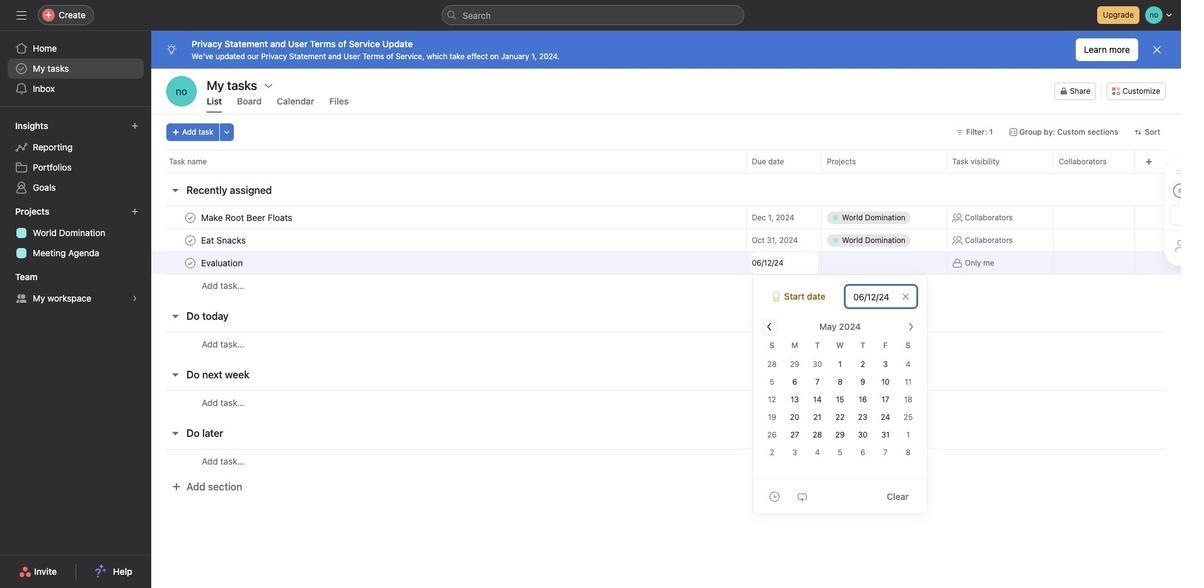 Task type: vqa. For each thing, say whether or not it's contained in the screenshot.
'LINK' icon
no



Task type: locate. For each thing, give the bounding box(es) containing it.
new insights image
[[131, 122, 139, 130]]

1 vertical spatial task name text field
[[199, 257, 247, 270]]

clear due date image
[[902, 293, 910, 301]]

insights element
[[0, 115, 151, 200]]

task name text field inside evaluation cell
[[199, 257, 247, 270]]

1 vertical spatial mark complete checkbox
[[183, 256, 198, 271]]

Mark complete checkbox
[[183, 210, 198, 225]]

show options image
[[264, 80, 274, 90]]

mark complete image
[[183, 210, 198, 225], [183, 233, 198, 248], [183, 256, 198, 271]]

1 task name text field from the top
[[199, 212, 296, 224]]

collapse task list for this section image
[[170, 185, 180, 195], [170, 311, 180, 322], [170, 370, 180, 380], [170, 429, 180, 439]]

2 collapse task list for this section image from the top
[[170, 311, 180, 322]]

Task name text field
[[199, 212, 296, 224], [199, 257, 247, 270]]

1 mark complete image from the top
[[183, 210, 198, 225]]

add field image
[[1146, 158, 1153, 166]]

task name text field up task name text box
[[199, 212, 296, 224]]

mark complete checkbox inside eat snacks cell
[[183, 233, 198, 248]]

4 collapse task list for this section image from the top
[[170, 429, 180, 439]]

task name text field for mark complete option
[[199, 212, 296, 224]]

add time image
[[770, 492, 780, 502]]

view profile settings image
[[166, 76, 197, 107]]

0 vertical spatial mark complete checkbox
[[183, 233, 198, 248]]

mark complete image for mark complete checkbox inside the evaluation cell
[[183, 256, 198, 271]]

Mark complete checkbox
[[183, 233, 198, 248], [183, 256, 198, 271]]

mark complete image inside make root beer floats cell
[[183, 210, 198, 225]]

1 vertical spatial mark complete image
[[183, 233, 198, 248]]

hide sidebar image
[[16, 10, 26, 20]]

dismiss image
[[1153, 45, 1163, 55]]

2 vertical spatial mark complete image
[[183, 256, 198, 271]]

2 mark complete image from the top
[[183, 233, 198, 248]]

1 mark complete checkbox from the top
[[183, 233, 198, 248]]

set to repeat image
[[798, 492, 808, 502]]

banner
[[151, 31, 1182, 69]]

column header
[[166, 150, 750, 173]]

task name text field inside make root beer floats cell
[[199, 212, 296, 224]]

make root beer floats cell
[[151, 206, 747, 229]]

0 vertical spatial task name text field
[[199, 212, 296, 224]]

row
[[151, 150, 1182, 173], [166, 173, 1166, 174], [151, 206, 1182, 229], [151, 229, 1182, 252], [151, 252, 1182, 275], [151, 274, 1182, 298], [151, 332, 1182, 356], [151, 391, 1182, 415], [151, 450, 1182, 473]]

mark complete image inside evaluation cell
[[183, 256, 198, 271]]

new project or portfolio image
[[131, 208, 139, 216]]

3 mark complete image from the top
[[183, 256, 198, 271]]

0 vertical spatial mark complete image
[[183, 210, 198, 225]]

task name text field down task name text box
[[199, 257, 247, 270]]

None text field
[[752, 252, 818, 274]]

2 task name text field from the top
[[199, 257, 247, 270]]

previous month image
[[765, 322, 775, 332]]

mark complete checkbox inside evaluation cell
[[183, 256, 198, 271]]

1 collapse task list for this section image from the top
[[170, 185, 180, 195]]

Due date text field
[[845, 286, 917, 308]]

eat snacks cell
[[151, 229, 747, 252]]

2 mark complete checkbox from the top
[[183, 256, 198, 271]]

mark complete image inside eat snacks cell
[[183, 233, 198, 248]]



Task type: describe. For each thing, give the bounding box(es) containing it.
see details, my workspace image
[[131, 295, 139, 303]]

mark complete image for mark complete option
[[183, 210, 198, 225]]

next month image
[[906, 322, 916, 332]]

header recently assigned tree grid
[[151, 206, 1182, 298]]

none text field inside header recently assigned tree grid
[[752, 252, 818, 274]]

mark complete checkbox for eat snacks cell
[[183, 233, 198, 248]]

Task name text field
[[199, 234, 250, 247]]

more actions image
[[223, 129, 231, 136]]

evaluation cell
[[151, 252, 747, 275]]

global element
[[0, 31, 151, 107]]

projects element
[[0, 200, 151, 266]]

Search tasks, projects, and more text field
[[442, 5, 745, 25]]

3 collapse task list for this section image from the top
[[170, 370, 180, 380]]

task name text field for mark complete checkbox inside the evaluation cell
[[199, 257, 247, 270]]

mark complete image for mark complete checkbox within eat snacks cell
[[183, 233, 198, 248]]

mark complete checkbox for evaluation cell
[[183, 256, 198, 271]]

teams element
[[0, 266, 151, 311]]



